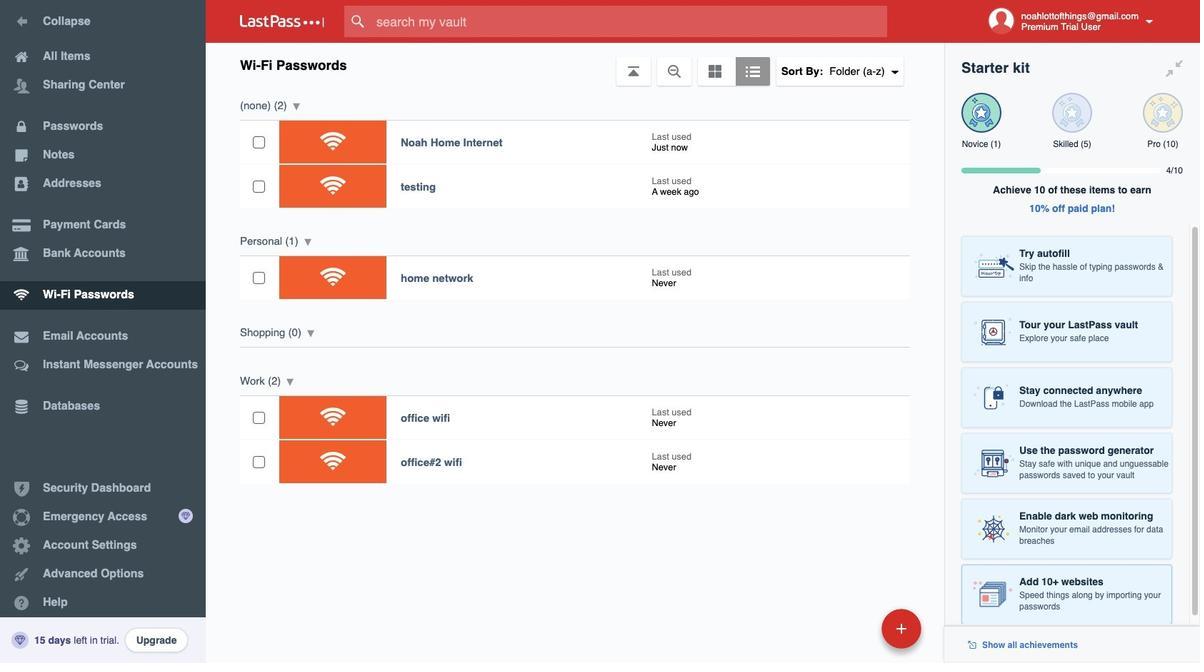 Task type: describe. For each thing, give the bounding box(es) containing it.
lastpass image
[[240, 15, 324, 28]]

main navigation navigation
[[0, 0, 206, 664]]

new item navigation
[[784, 605, 930, 664]]

Search search field
[[344, 6, 915, 37]]



Task type: locate. For each thing, give the bounding box(es) containing it.
search my vault text field
[[344, 6, 915, 37]]

vault options navigation
[[206, 43, 945, 86]]

new item element
[[784, 609, 927, 649]]



